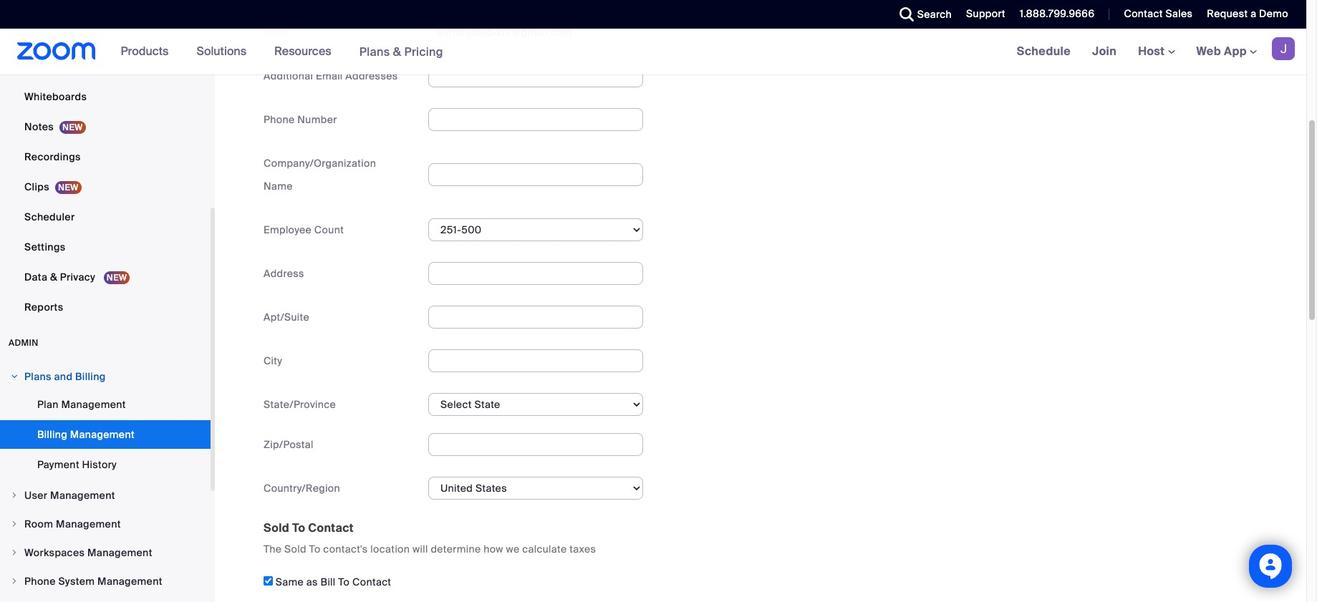 Task type: locate. For each thing, give the bounding box(es) containing it.
& right data on the top left of page
[[50, 271, 57, 284]]

data & privacy link
[[0, 263, 211, 292]]

contact up the contact's
[[308, 521, 354, 536]]

management up room management
[[50, 489, 115, 502]]

apt/suite
[[264, 311, 310, 324]]

0 horizontal spatial phone
[[24, 575, 56, 588]]

0 vertical spatial &
[[393, 44, 401, 59]]

calculate
[[523, 543, 567, 556]]

solutions
[[197, 44, 247, 59]]

contact down location
[[353, 576, 391, 589]]

1 right image from the top
[[10, 491, 19, 500]]

support link
[[956, 0, 1009, 29], [967, 7, 1006, 20]]

phone inside phone system management menu item
[[24, 575, 56, 588]]

web
[[1197, 44, 1222, 59]]

4 right image from the top
[[10, 577, 19, 586]]

a
[[1251, 7, 1257, 20]]

right image inside user management menu item
[[10, 491, 19, 500]]

management for plan management
[[61, 398, 126, 411]]

management up "workspaces management"
[[56, 518, 121, 531]]

clips link
[[0, 173, 211, 201]]

data & privacy
[[24, 271, 98, 284]]

phone for phone number
[[264, 113, 295, 126]]

management
[[61, 398, 126, 411], [70, 428, 135, 441], [50, 489, 115, 502], [56, 518, 121, 531], [87, 547, 152, 560], [97, 575, 162, 588]]

settings link
[[0, 233, 211, 262]]

clips
[[24, 181, 49, 193]]

& inside the "personal menu" menu
[[50, 271, 57, 284]]

& for privacy
[[50, 271, 57, 284]]

management down plans and billing menu item
[[61, 398, 126, 411]]

plans up the addresses
[[359, 44, 390, 59]]

and
[[54, 370, 73, 383]]

phone
[[264, 113, 295, 126], [24, 575, 56, 588]]

country/region
[[264, 482, 340, 495]]

user management
[[24, 489, 115, 502]]

right image
[[10, 491, 19, 500], [10, 520, 19, 529], [10, 549, 19, 557], [10, 577, 19, 586]]

additional
[[264, 69, 313, 82]]

resources
[[274, 44, 331, 59]]

contact sales link
[[1114, 0, 1197, 29], [1124, 7, 1193, 20]]

1 vertical spatial billing
[[37, 428, 67, 441]]

contact left sales
[[1124, 7, 1163, 20]]

sold up the
[[264, 521, 289, 536]]

right image inside room management menu item
[[10, 520, 19, 529]]

2 right image from the top
[[10, 520, 19, 529]]

1 vertical spatial phone
[[24, 575, 56, 588]]

2 vertical spatial contact
[[353, 576, 391, 589]]

right image left workspaces
[[10, 549, 19, 557]]

0 vertical spatial sold
[[264, 521, 289, 536]]

bill
[[321, 576, 336, 589]]

personal devices link
[[0, 52, 211, 81]]

plans for plans and billing
[[24, 370, 51, 383]]

will
[[413, 543, 428, 556]]

right image left room
[[10, 520, 19, 529]]

0 vertical spatial plans
[[359, 44, 390, 59]]

host button
[[1139, 44, 1175, 59]]

user management menu item
[[0, 482, 211, 509]]

schedule
[[1017, 44, 1071, 59]]

plans right right image
[[24, 370, 51, 383]]

taxes
[[570, 543, 596, 556]]

count
[[314, 223, 344, 236]]

request a demo link
[[1197, 0, 1307, 29], [1207, 7, 1289, 20]]

0 horizontal spatial to
[[292, 521, 305, 536]]

plans inside menu item
[[24, 370, 51, 383]]

3 right image from the top
[[10, 549, 19, 557]]

zip/postal
[[264, 438, 314, 451]]

banner
[[0, 29, 1307, 75]]

right image for room management
[[10, 520, 19, 529]]

recordings link
[[0, 143, 211, 171]]

billing
[[75, 370, 106, 383], [37, 428, 67, 441]]

app
[[1224, 44, 1247, 59]]

email up resources
[[264, 26, 291, 39]]

1 vertical spatial to
[[309, 543, 321, 556]]

1 horizontal spatial email
[[316, 69, 343, 82]]

1 vertical spatial &
[[50, 271, 57, 284]]

plans & pricing link
[[359, 44, 443, 59], [359, 44, 443, 59]]

right image inside the workspaces management menu item
[[10, 549, 19, 557]]

0 horizontal spatial plans
[[24, 370, 51, 383]]

to right bill
[[338, 576, 350, 589]]

plans and billing menu
[[0, 390, 211, 481]]

& for pricing
[[393, 44, 401, 59]]

email
[[264, 26, 291, 39], [316, 69, 343, 82]]

search
[[918, 8, 952, 21]]

1 vertical spatial plans
[[24, 370, 51, 383]]

request
[[1207, 7, 1248, 20]]

resources button
[[274, 29, 338, 75]]

plan management link
[[0, 390, 211, 419]]

None text field
[[428, 163, 643, 186], [428, 306, 643, 329], [428, 349, 643, 372], [428, 433, 643, 456], [428, 163, 643, 186], [428, 306, 643, 329], [428, 349, 643, 372], [428, 433, 643, 456]]

phone down workspaces
[[24, 575, 56, 588]]

management up phone system management menu item
[[87, 547, 152, 560]]

None text field
[[428, 21, 643, 44], [428, 64, 643, 87], [428, 108, 643, 131], [428, 262, 643, 285], [428, 21, 643, 44], [428, 64, 643, 87], [428, 108, 643, 131], [428, 262, 643, 285]]

management inside menu item
[[97, 575, 162, 588]]

solutions button
[[197, 29, 253, 75]]

workspaces management
[[24, 547, 152, 560]]

billing inside menu item
[[75, 370, 106, 383]]

0 vertical spatial to
[[292, 521, 305, 536]]

contact's
[[323, 543, 368, 556]]

right image left user
[[10, 491, 19, 500]]

to down country/region
[[292, 521, 305, 536]]

None checkbox
[[264, 577, 273, 586]]

right image inside phone system management menu item
[[10, 577, 19, 586]]

privacy
[[60, 271, 95, 284]]

room
[[24, 518, 53, 531]]

employee count
[[264, 223, 344, 236]]

the
[[264, 543, 282, 556]]

management up "history"
[[70, 428, 135, 441]]

0 vertical spatial email
[[264, 26, 291, 39]]

admin menu menu
[[0, 363, 211, 603]]

1 horizontal spatial plans
[[359, 44, 390, 59]]

0 vertical spatial billing
[[75, 370, 106, 383]]

number
[[298, 113, 337, 126]]

plans
[[359, 44, 390, 59], [24, 370, 51, 383]]

additional email addresses
[[264, 69, 398, 82]]

1 vertical spatial contact
[[308, 521, 354, 536]]

0 horizontal spatial &
[[50, 271, 57, 284]]

right image left system
[[10, 577, 19, 586]]

&
[[393, 44, 401, 59], [50, 271, 57, 284]]

& left 'pricing'
[[393, 44, 401, 59]]

scheduler link
[[0, 203, 211, 231]]

product information navigation
[[110, 29, 454, 75]]

0 vertical spatial phone
[[264, 113, 295, 126]]

management down the workspaces management menu item
[[97, 575, 162, 588]]

1 vertical spatial sold
[[284, 543, 307, 556]]

billing right 'and'
[[75, 370, 106, 383]]

plans inside product information navigation
[[359, 44, 390, 59]]

2 vertical spatial to
[[338, 576, 350, 589]]

email down resources
[[316, 69, 343, 82]]

plan
[[37, 398, 59, 411]]

to
[[292, 521, 305, 536], [309, 543, 321, 556], [338, 576, 350, 589]]

to left the contact's
[[309, 543, 321, 556]]

user
[[24, 489, 48, 502]]

0 horizontal spatial billing
[[37, 428, 67, 441]]

& inside product information navigation
[[393, 44, 401, 59]]

right image
[[10, 373, 19, 381]]

0 horizontal spatial email
[[264, 26, 291, 39]]

right image for phone system management
[[10, 577, 19, 586]]

sold
[[264, 521, 289, 536], [284, 543, 307, 556]]

support
[[967, 7, 1006, 20]]

profile picture image
[[1272, 37, 1295, 60]]

sold right the
[[284, 543, 307, 556]]

right image for user management
[[10, 491, 19, 500]]

1 horizontal spatial billing
[[75, 370, 106, 383]]

billing down plan at the left of the page
[[37, 428, 67, 441]]

host
[[1139, 44, 1168, 59]]

1 horizontal spatial phone
[[264, 113, 295, 126]]

reports link
[[0, 293, 211, 322]]

billing management
[[37, 428, 135, 441]]

side navigation navigation
[[0, 0, 215, 603]]

plans & pricing
[[359, 44, 443, 59]]

1.888.799.9666 button
[[1009, 0, 1099, 29], [1020, 7, 1095, 20]]

phone left number
[[264, 113, 295, 126]]

1 horizontal spatial &
[[393, 44, 401, 59]]



Task type: describe. For each thing, give the bounding box(es) containing it.
phone system management
[[24, 575, 162, 588]]

history
[[82, 459, 117, 471]]

billing inside "menu"
[[37, 428, 67, 441]]

payment history link
[[0, 451, 211, 479]]

demo
[[1260, 7, 1289, 20]]

right image for workspaces management
[[10, 549, 19, 557]]

state/province
[[264, 398, 336, 411]]

determine
[[431, 543, 481, 556]]

search button
[[889, 0, 956, 29]]

plan management
[[37, 398, 126, 411]]

plans and billing
[[24, 370, 106, 383]]

web app button
[[1197, 44, 1257, 59]]

system
[[58, 575, 95, 588]]

data
[[24, 271, 47, 284]]

company/organization
[[264, 157, 376, 170]]

phone number
[[264, 113, 337, 126]]

1.888.799.9666
[[1020, 7, 1095, 20]]

plans for plans & pricing
[[359, 44, 390, 59]]

web app
[[1197, 44, 1247, 59]]

same as bill to contact
[[273, 576, 391, 589]]

how
[[484, 543, 504, 556]]

personal menu menu
[[0, 0, 211, 323]]

workspaces management menu item
[[0, 539, 211, 567]]

2 horizontal spatial to
[[338, 576, 350, 589]]

settings
[[24, 241, 66, 254]]

employee
[[264, 223, 312, 236]]

zoom logo image
[[17, 42, 96, 60]]

notes link
[[0, 112, 211, 141]]

contact inside 'sold to contact the sold to contact's location will determine how we calculate taxes'
[[308, 521, 354, 536]]

0 vertical spatial contact
[[1124, 7, 1163, 20]]

workspaces
[[24, 547, 85, 560]]

contact sales
[[1124, 7, 1193, 20]]

recordings
[[24, 150, 81, 163]]

city
[[264, 354, 282, 367]]

room management
[[24, 518, 121, 531]]

products button
[[121, 29, 175, 75]]

phone system management menu item
[[0, 568, 211, 595]]

pricing
[[404, 44, 443, 59]]

request a demo
[[1207, 7, 1289, 20]]

same
[[276, 576, 304, 589]]

1 horizontal spatial to
[[309, 543, 321, 556]]

1 vertical spatial email
[[316, 69, 343, 82]]

whiteboards
[[24, 90, 87, 103]]

personal devices
[[24, 60, 110, 73]]

schedule link
[[1006, 29, 1082, 75]]

payment history
[[37, 459, 117, 471]]

payment
[[37, 459, 79, 471]]

banner containing products
[[0, 29, 1307, 75]]

admin
[[9, 337, 39, 349]]

scheduler
[[24, 211, 75, 224]]

billing management link
[[0, 421, 211, 449]]

devices
[[70, 60, 110, 73]]

room management menu item
[[0, 511, 211, 538]]

management for room management
[[56, 518, 121, 531]]

management for workspaces management
[[87, 547, 152, 560]]

notes
[[24, 120, 54, 133]]

reports
[[24, 301, 63, 314]]

as
[[307, 576, 318, 589]]

join
[[1093, 44, 1117, 59]]

whiteboards link
[[0, 82, 211, 111]]

address
[[264, 267, 304, 280]]

location
[[371, 543, 410, 556]]

sold to contact the sold to contact's location will determine how we calculate taxes
[[264, 521, 596, 556]]

name
[[264, 180, 293, 193]]

phone for phone system management
[[24, 575, 56, 588]]

products
[[121, 44, 169, 59]]

management for billing management
[[70, 428, 135, 441]]

join link
[[1082, 29, 1128, 75]]

we
[[506, 543, 520, 556]]

personal
[[24, 60, 68, 73]]

addresses
[[346, 69, 398, 82]]

sales
[[1166, 7, 1193, 20]]

company/organization name
[[264, 157, 376, 193]]

plans and billing menu item
[[0, 363, 211, 390]]

management for user management
[[50, 489, 115, 502]]

meetings navigation
[[1006, 29, 1307, 75]]



Task type: vqa. For each thing, say whether or not it's contained in the screenshot.
menu item
no



